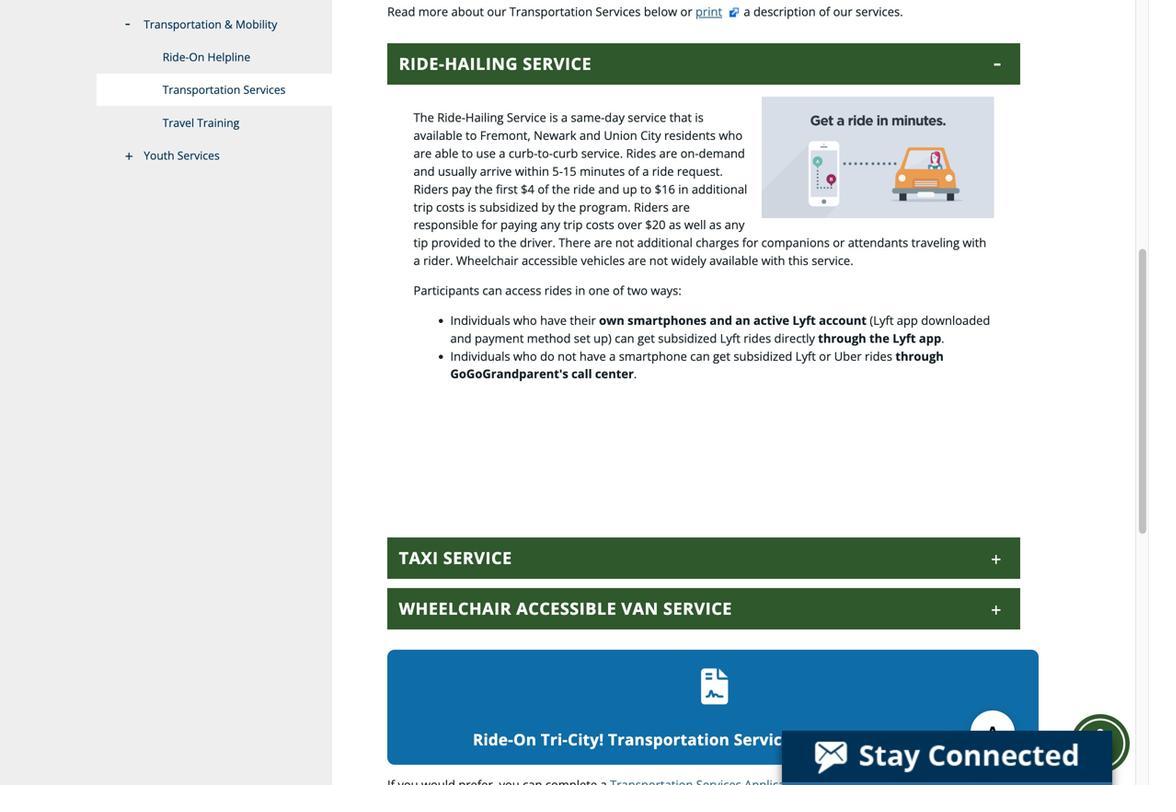 Task type: describe. For each thing, give the bounding box(es) containing it.
are left able
[[414, 145, 432, 161]]

2 horizontal spatial not
[[650, 252, 668, 269]]

who for a
[[513, 348, 537, 364]]

up)
[[594, 330, 612, 346]]

rider.
[[423, 252, 453, 269]]

transportation & mobility link
[[97, 8, 332, 41]]

helpline
[[208, 49, 251, 65]]

there
[[559, 234, 591, 251]]

transportation services link
[[97, 74, 332, 107]]

a right print "link"
[[744, 3, 751, 20]]

youth services link
[[97, 139, 332, 172]]

2 any from the left
[[725, 216, 745, 233]]

two
[[627, 282, 648, 299]]

newark
[[534, 127, 577, 144]]

1 horizontal spatial or
[[819, 348, 831, 364]]

rides
[[626, 145, 656, 161]]

the down (lyft
[[870, 330, 890, 346]]

read more about our transportation services below or print
[[387, 3, 723, 20]]

that
[[670, 109, 692, 126]]

youth services
[[144, 148, 220, 163]]

union
[[604, 127, 638, 144]]

$4
[[521, 181, 535, 197]]

of up up
[[628, 163, 639, 179]]

one
[[589, 282, 610, 299]]

taxi service
[[399, 547, 512, 569]]

who for smartphones
[[513, 312, 537, 328]]

request.
[[677, 163, 723, 179]]

to-
[[538, 145, 553, 161]]

0 vertical spatial costs
[[436, 199, 465, 215]]

tri-
[[541, 729, 568, 750]]

within
[[515, 163, 549, 179]]

individuals who do not have a smartphone can get subsidized lyft or uber rides
[[451, 348, 896, 364]]

pay
[[452, 181, 472, 197]]

a up center
[[609, 348, 616, 364]]

stay connected image
[[782, 731, 1111, 782]]

accessible
[[517, 597, 617, 620]]

0 horizontal spatial trip
[[414, 199, 433, 215]]

widely
[[671, 252, 707, 269]]

to up use at the left
[[466, 127, 477, 144]]

do
[[540, 348, 555, 364]]

and up program.
[[598, 181, 620, 197]]

rotc graphic image
[[762, 97, 994, 218]]

directly
[[774, 330, 815, 346]]

wheelchair inside the ride-hailing service is a same-day service that is available to fremont, newark and union city residents who are able to use a curb-to-curb service. rides are on-demand and usually arrive within 5-15 minutes of a ride request. riders pay the first $4 of the ride and up to $16 in additional trip costs is subsidized by the program. riders are responsible for paying any trip costs over $20 as well as any tip provided to the driver. there are not additional charges for companions or attendants traveling with a rider. wheelchair accessible vehicles are not widely available with this service.
[[456, 252, 519, 269]]

2 vertical spatial can
[[691, 348, 710, 364]]

training
[[197, 115, 240, 130]]

online
[[804, 729, 857, 750]]

services left below
[[596, 3, 641, 20]]

arrive
[[480, 163, 512, 179]]

first
[[496, 181, 518, 197]]

a down 'tip'
[[414, 252, 420, 269]]

get inside (lyft app downloaded and payment method set up) can get subsidized lyft rides directly
[[638, 330, 655, 346]]

transportation down paper signature image
[[608, 729, 730, 750]]

2 vertical spatial subsidized
[[734, 348, 793, 364]]

transportation & mobility
[[144, 17, 277, 32]]

account
[[819, 312, 867, 328]]

1 as from the left
[[669, 216, 681, 233]]

curb
[[553, 145, 578, 161]]

lyft up directly
[[793, 312, 816, 328]]

to left use at the left
[[462, 145, 473, 161]]

van
[[622, 597, 659, 620]]

1 vertical spatial available
[[710, 252, 759, 269]]

accessible
[[522, 252, 578, 269]]

vehicles
[[581, 252, 625, 269]]

1 vertical spatial trip
[[564, 216, 583, 233]]

smartphones
[[628, 312, 707, 328]]

1 vertical spatial for
[[743, 234, 759, 251]]

mobility
[[236, 17, 277, 32]]

0 horizontal spatial service.
[[581, 145, 623, 161]]

read
[[387, 3, 415, 20]]

traveling
[[912, 234, 960, 251]]

on-
[[681, 145, 699, 161]]

taxi
[[399, 547, 439, 569]]

(lyft
[[870, 312, 894, 328]]

1 vertical spatial get
[[713, 348, 731, 364]]

are up two
[[628, 252, 646, 269]]

downloaded
[[921, 312, 991, 328]]

lyft down (lyft
[[893, 330, 916, 346]]

service right van
[[664, 597, 732, 620]]

active
[[754, 312, 790, 328]]

ride- for ride-hailing service
[[399, 53, 445, 75]]

program.
[[579, 199, 631, 215]]

0 vertical spatial not
[[615, 234, 634, 251]]

up
[[623, 181, 637, 197]]

on for tri-
[[514, 729, 537, 750]]

1 vertical spatial ride
[[573, 181, 595, 197]]

of left two
[[613, 282, 624, 299]]

subsidized inside (lyft app downloaded and payment method set up) can get subsidized lyft rides directly
[[658, 330, 717, 346]]

0 horizontal spatial available
[[414, 127, 463, 144]]

travel
[[163, 115, 194, 130]]

0 vertical spatial additional
[[692, 181, 748, 197]]

services inside transportation services link
[[243, 82, 286, 97]]

through gogograndparent's call center
[[451, 348, 944, 382]]

0 vertical spatial hailing
[[445, 53, 518, 75]]

1 vertical spatial app
[[919, 330, 942, 346]]

hailing inside the ride-hailing service is a same-day service that is available to fremont, newark and union city residents who are able to use a curb-to-curb service. rides are on-demand and usually arrive within 5-15 minutes of a ride request. riders pay the first $4 of the ride and up to $16 in additional trip costs is subsidized by the program. riders are responsible for paying any trip costs over $20 as well as any tip provided to the driver. there are not additional charges for companions or attendants traveling with a rider. wheelchair accessible vehicles are not widely available with this service.
[[466, 109, 504, 126]]

their
[[570, 312, 596, 328]]

0 vertical spatial or
[[681, 3, 693, 20]]

tab list containing ride-hailing service
[[387, 43, 1021, 630]]

well
[[684, 216, 706, 233]]

services inside youth services link
[[177, 148, 220, 163]]

to right up
[[640, 181, 652, 197]]

day
[[605, 109, 625, 126]]

of right "$4"
[[538, 181, 549, 197]]

ride-on tri-city! transportation services online application link
[[387, 650, 1039, 765]]

our for services.
[[833, 3, 853, 20]]

(lyft app downloaded and payment method set up) can get subsidized lyft rides directly
[[451, 312, 991, 346]]

ways:
[[651, 282, 682, 299]]

or inside the ride-hailing service is a same-day service that is available to fremont, newark and union city residents who are able to use a curb-to-curb service. rides are on-demand and usually arrive within 5-15 minutes of a ride request. riders pay the first $4 of the ride and up to $16 in additional trip costs is subsidized by the program. riders are responsible for paying any trip costs over $20 as well as any tip provided to the driver. there are not additional charges for companions or attendants traveling with a rider. wheelchair accessible vehicles are not widely available with this service.
[[833, 234, 845, 251]]

transportation inside 'link'
[[144, 17, 222, 32]]

of right the description
[[819, 3, 830, 20]]

service inside the ride-hailing service is a same-day service that is available to fremont, newark and union city residents who are able to use a curb-to-curb service. rides are on-demand and usually arrive within 5-15 minutes of a ride request. riders pay the first $4 of the ride and up to $16 in additional trip costs is subsidized by the program. riders are responsible for paying any trip costs over $20 as well as any tip provided to the driver. there are not additional charges for companions or attendants traveling with a rider. wheelchair accessible vehicles are not widely available with this service.
[[507, 109, 546, 126]]

method
[[527, 330, 571, 346]]

call
[[572, 366, 592, 382]]

1 horizontal spatial riders
[[634, 199, 669, 215]]

smartphone
[[619, 348, 687, 364]]

tip
[[414, 234, 428, 251]]

are left on-
[[659, 145, 678, 161]]

able
[[435, 145, 459, 161]]

city!
[[568, 729, 604, 750]]

and down same-
[[580, 127, 601, 144]]

a down 'rides'
[[643, 163, 649, 179]]

use
[[476, 145, 496, 161]]



Task type: locate. For each thing, give the bounding box(es) containing it.
the down paying
[[499, 234, 517, 251]]

to right provided
[[484, 234, 496, 251]]

ride
[[652, 163, 674, 179], [573, 181, 595, 197]]

through
[[818, 330, 867, 346], [896, 348, 944, 364]]

1 individuals from the top
[[451, 312, 510, 328]]

2 horizontal spatial or
[[833, 234, 845, 251]]

our for transportation
[[487, 3, 507, 20]]

through for through gogograndparent's call center
[[896, 348, 944, 364]]

0 vertical spatial trip
[[414, 199, 433, 215]]

ride-on helpline link
[[97, 41, 332, 74]]

1 vertical spatial in
[[575, 282, 586, 299]]

can
[[483, 282, 502, 299], [615, 330, 635, 346], [691, 348, 710, 364]]

transportation up "ride-hailing service"
[[510, 3, 593, 20]]

rides down active
[[744, 330, 771, 346]]

subsidized
[[480, 199, 539, 215], [658, 330, 717, 346], [734, 348, 793, 364]]

on for helpline
[[189, 49, 205, 65]]

ride-
[[163, 49, 189, 65], [399, 53, 445, 75], [437, 109, 466, 126], [473, 729, 514, 750]]

0 horizontal spatial subsidized
[[480, 199, 539, 215]]

0 vertical spatial .
[[942, 330, 945, 346]]

1 horizontal spatial as
[[709, 216, 722, 233]]

charges
[[696, 234, 739, 251]]

the ride-hailing service is a same-day service that is available to fremont, newark and union city residents who are able to use a curb-to-curb service. rides are on-demand and usually arrive within 5-15 minutes of a ride request. riders pay the first $4 of the ride and up to $16 in additional trip costs is subsidized by the program. riders are responsible for paying any trip costs over $20 as well as any tip provided to the driver. there are not additional charges for companions or attendants traveling with a rider. wheelchair accessible vehicles are not widely available with this service.
[[414, 109, 987, 269]]

with right "traveling"
[[963, 234, 987, 251]]

with left this
[[762, 252, 785, 269]]

or left attendants
[[833, 234, 845, 251]]

can right up)
[[615, 330, 635, 346]]

not down over
[[615, 234, 634, 251]]

0 vertical spatial get
[[638, 330, 655, 346]]

1 horizontal spatial any
[[725, 216, 745, 233]]

1 vertical spatial service.
[[812, 252, 854, 269]]

costs down program.
[[586, 216, 615, 233]]

hailing up 'fremont,' on the left top of the page
[[466, 109, 504, 126]]

1 vertical spatial hailing
[[466, 109, 504, 126]]

subsidized down directly
[[734, 348, 793, 364]]

1 horizontal spatial get
[[713, 348, 731, 364]]

travel training
[[163, 115, 240, 130]]

0 vertical spatial in
[[679, 181, 689, 197]]

can inside (lyft app downloaded and payment method set up) can get subsidized lyft rides directly
[[615, 330, 635, 346]]

1 horizontal spatial can
[[615, 330, 635, 346]]

through the lyft app .
[[818, 330, 945, 346]]

2 vertical spatial or
[[819, 348, 831, 364]]

0 vertical spatial on
[[189, 49, 205, 65]]

our right 'about'
[[487, 3, 507, 20]]

services down travel training
[[177, 148, 220, 163]]

service.
[[581, 145, 623, 161], [812, 252, 854, 269]]

services down helpline at left
[[243, 82, 286, 97]]

additional down request. at top right
[[692, 181, 748, 197]]

provided
[[431, 234, 481, 251]]

for right charges
[[743, 234, 759, 251]]

usually
[[438, 163, 477, 179]]

ride- down transportation & mobility
[[163, 49, 189, 65]]

1 horizontal spatial on
[[514, 729, 537, 750]]

ride-on helpline
[[163, 49, 251, 65]]

1 vertical spatial on
[[514, 729, 537, 750]]

or
[[681, 3, 693, 20], [833, 234, 845, 251], [819, 348, 831, 364]]

0 vertical spatial for
[[482, 216, 498, 233]]

our
[[487, 3, 507, 20], [833, 3, 853, 20]]

below
[[644, 3, 678, 20]]

15
[[563, 163, 577, 179]]

1 horizontal spatial rides
[[744, 330, 771, 346]]

who inside the ride-hailing service is a same-day service that is available to fremont, newark and union city residents who are able to use a curb-to-curb service. rides are on-demand and usually arrive within 5-15 minutes of a ride request. riders pay the first $4 of the ride and up to $16 in additional trip costs is subsidized by the program. riders are responsible for paying any trip costs over $20 as well as any tip provided to the driver. there are not additional charges for companions or attendants traveling with a rider. wheelchair accessible vehicles are not widely available with this service.
[[719, 127, 743, 144]]

0 horizontal spatial any
[[541, 216, 560, 233]]

or left uber
[[819, 348, 831, 364]]

0 horizontal spatial on
[[189, 49, 205, 65]]

who up demand
[[719, 127, 743, 144]]

the down 5-
[[552, 181, 570, 197]]

as
[[669, 216, 681, 233], [709, 216, 722, 233]]

any up charges
[[725, 216, 745, 233]]

subsidized up individuals who do not have a smartphone can get subsidized lyft or uber rides
[[658, 330, 717, 346]]

our left services.
[[833, 3, 853, 20]]

0 vertical spatial individuals
[[451, 312, 510, 328]]

service up 'fremont,' on the left top of the page
[[507, 109, 546, 126]]

on inside 'link'
[[189, 49, 205, 65]]

an
[[736, 312, 751, 328]]

and
[[580, 127, 601, 144], [414, 163, 435, 179], [598, 181, 620, 197], [710, 312, 733, 328], [451, 330, 472, 346]]

services inside "ride-on tri-city! transportation services online application" link
[[734, 729, 800, 750]]

subsidized down first
[[480, 199, 539, 215]]

or left print
[[681, 3, 693, 20]]

wheelchair accessible van service
[[399, 597, 732, 620]]

2 individuals from the top
[[451, 348, 510, 364]]

service down read more about our transportation services below or print
[[523, 53, 592, 75]]

as right $20
[[669, 216, 681, 233]]

city
[[641, 127, 661, 144]]

residents
[[664, 127, 716, 144]]

0 horizontal spatial with
[[762, 252, 785, 269]]

0 vertical spatial have
[[540, 312, 567, 328]]

subsidized inside the ride-hailing service is a same-day service that is available to fremont, newark and union city residents who are able to use a curb-to-curb service. rides are on-demand and usually arrive within 5-15 minutes of a ride request. riders pay the first $4 of the ride and up to $16 in additional trip costs is subsidized by the program. riders are responsible for paying any trip costs over $20 as well as any tip provided to the driver. there are not additional charges for companions or attendants traveling with a rider. wheelchair accessible vehicles are not widely available with this service.
[[480, 199, 539, 215]]

trip up responsible
[[414, 199, 433, 215]]

1 horizontal spatial with
[[963, 234, 987, 251]]

youth
[[144, 148, 174, 163]]

1 horizontal spatial through
[[896, 348, 944, 364]]

gogograndparent's
[[451, 366, 569, 382]]

are up 'vehicles'
[[594, 234, 612, 251]]

0 vertical spatial who
[[719, 127, 743, 144]]

1 vertical spatial through
[[896, 348, 944, 364]]

wheelchair down provided
[[456, 252, 519, 269]]

2 horizontal spatial rides
[[865, 348, 893, 364]]

and left an
[[710, 312, 733, 328]]

demand
[[699, 145, 745, 161]]

in inside the ride-hailing service is a same-day service that is available to fremont, newark and union city residents who are able to use a curb-to-curb service. rides are on-demand and usually arrive within 5-15 minutes of a ride request. riders pay the first $4 of the ride and up to $16 in additional trip costs is subsidized by the program. riders are responsible for paying any trip costs over $20 as well as any tip provided to the driver. there are not additional charges for companions or attendants traveling with a rider. wheelchair accessible vehicles are not widely available with this service.
[[679, 181, 689, 197]]

rides inside (lyft app downloaded and payment method set up) can get subsidized lyft rides directly
[[744, 330, 771, 346]]

riders up $20
[[634, 199, 669, 215]]

2 horizontal spatial can
[[691, 348, 710, 364]]

1 vertical spatial costs
[[586, 216, 615, 233]]

who left "do"
[[513, 348, 537, 364]]

curb-
[[509, 145, 538, 161]]

paper signature image
[[694, 668, 733, 707]]

rides down accessible
[[545, 282, 572, 299]]

have up method
[[540, 312, 567, 328]]

set
[[574, 330, 591, 346]]

0 vertical spatial with
[[963, 234, 987, 251]]

0 vertical spatial ride
[[652, 163, 674, 179]]

1 vertical spatial not
[[650, 252, 668, 269]]

attendants
[[848, 234, 909, 251]]

1 horizontal spatial service.
[[812, 252, 854, 269]]

a right use at the left
[[499, 145, 506, 161]]

0 horizontal spatial through
[[818, 330, 867, 346]]

ride up $16
[[652, 163, 674, 179]]

access
[[505, 282, 542, 299]]

for
[[482, 216, 498, 233], [743, 234, 759, 251]]

print link
[[696, 3, 741, 20]]

. down smartphone
[[634, 366, 637, 382]]

1 vertical spatial rides
[[744, 330, 771, 346]]

companions
[[762, 234, 830, 251]]

1 vertical spatial additional
[[637, 234, 693, 251]]

fremont,
[[480, 127, 531, 144]]

0 horizontal spatial in
[[575, 282, 586, 299]]

1 our from the left
[[487, 3, 507, 20]]

0 horizontal spatial as
[[669, 216, 681, 233]]

payment
[[475, 330, 524, 346]]

2 vertical spatial rides
[[865, 348, 893, 364]]

1 horizontal spatial trip
[[564, 216, 583, 233]]

0 vertical spatial through
[[818, 330, 867, 346]]

ride- inside the ride-hailing service is a same-day service that is available to fremont, newark and union city residents who are able to use a curb-to-curb service. rides are on-demand and usually arrive within 5-15 minutes of a ride request. riders pay the first $4 of the ride and up to $16 in additional trip costs is subsidized by the program. riders are responsible for paying any trip costs over $20 as well as any tip provided to the driver. there are not additional charges for companions or attendants traveling with a rider. wheelchair accessible vehicles are not widely available with this service.
[[437, 109, 466, 126]]

over
[[618, 216, 642, 233]]

ride- inside 'link'
[[163, 49, 189, 65]]

is right that
[[695, 109, 704, 126]]

participants
[[414, 282, 480, 299]]

trip up the there
[[564, 216, 583, 233]]

transportation up travel training
[[163, 82, 240, 97]]

0 horizontal spatial rides
[[545, 282, 572, 299]]

hailing
[[445, 53, 518, 75], [466, 109, 504, 126]]

0 vertical spatial can
[[483, 282, 502, 299]]

transportation
[[510, 3, 593, 20], [144, 17, 222, 32], [163, 82, 240, 97], [608, 729, 730, 750]]

0 horizontal spatial is
[[468, 199, 477, 215]]

ride- for ride-on tri-city! transportation services online application
[[473, 729, 514, 750]]

on left helpline at left
[[189, 49, 205, 65]]

ride down 15
[[573, 181, 595, 197]]

1 horizontal spatial for
[[743, 234, 759, 251]]

2 horizontal spatial subsidized
[[734, 348, 793, 364]]

1 vertical spatial with
[[762, 252, 785, 269]]

application
[[862, 729, 953, 750]]

responsible
[[414, 216, 478, 233]]

1 vertical spatial have
[[580, 348, 606, 364]]

0 vertical spatial wheelchair
[[456, 252, 519, 269]]

service
[[523, 53, 592, 75], [507, 109, 546, 126], [443, 547, 512, 569], [664, 597, 732, 620]]

1 horizontal spatial is
[[550, 109, 558, 126]]

2 as from the left
[[709, 216, 722, 233]]

uber
[[834, 348, 862, 364]]

individuals for individuals who do not have a smartphone can get subsidized lyft or uber rides
[[451, 348, 510, 364]]

available up able
[[414, 127, 463, 144]]

center
[[595, 366, 634, 382]]

0 horizontal spatial can
[[483, 282, 502, 299]]

in left one
[[575, 282, 586, 299]]

1 vertical spatial subsidized
[[658, 330, 717, 346]]

. down "downloaded"
[[942, 330, 945, 346]]

0 horizontal spatial have
[[540, 312, 567, 328]]

0 horizontal spatial our
[[487, 3, 507, 20]]

own
[[599, 312, 625, 328]]

2 vertical spatial not
[[558, 348, 577, 364]]

as up charges
[[709, 216, 722, 233]]

1 horizontal spatial our
[[833, 3, 853, 20]]

not
[[615, 234, 634, 251], [650, 252, 668, 269], [558, 348, 577, 364]]

a up newark
[[561, 109, 568, 126]]

2 horizontal spatial is
[[695, 109, 704, 126]]

0 horizontal spatial not
[[558, 348, 577, 364]]

0 horizontal spatial or
[[681, 3, 693, 20]]

service. up the minutes
[[581, 145, 623, 161]]

in right $16
[[679, 181, 689, 197]]

paying
[[501, 216, 537, 233]]

wheelchair down taxi service on the bottom
[[399, 597, 512, 620]]

1 vertical spatial individuals
[[451, 348, 510, 364]]

on left the tri-
[[514, 729, 537, 750]]

2 our from the left
[[833, 3, 853, 20]]

individuals up payment
[[451, 312, 510, 328]]

available down charges
[[710, 252, 759, 269]]

0 horizontal spatial app
[[897, 312, 918, 328]]

lyft down directly
[[796, 348, 816, 364]]

0 vertical spatial subsidized
[[480, 199, 539, 215]]

a
[[744, 3, 751, 20], [561, 109, 568, 126], [499, 145, 506, 161], [643, 163, 649, 179], [414, 252, 420, 269], [609, 348, 616, 364]]

travel training link
[[97, 107, 332, 139]]

any down by
[[541, 216, 560, 233]]

through down through the lyft app .
[[896, 348, 944, 364]]

description
[[754, 3, 816, 20]]

through inside 'through gogograndparent's call center'
[[896, 348, 944, 364]]

service
[[628, 109, 667, 126]]

0 horizontal spatial get
[[638, 330, 655, 346]]

service right taxi
[[443, 547, 512, 569]]

0 vertical spatial riders
[[414, 181, 449, 197]]

same-
[[571, 109, 605, 126]]

who up method
[[513, 312, 537, 328]]

1 horizontal spatial subsidized
[[658, 330, 717, 346]]

get up smartphone
[[638, 330, 655, 346]]

the right by
[[558, 199, 576, 215]]

service. right this
[[812, 252, 854, 269]]

riders left pay at top left
[[414, 181, 449, 197]]

more
[[419, 3, 448, 20]]

tab list
[[387, 43, 1021, 630]]

0 vertical spatial available
[[414, 127, 463, 144]]

this
[[789, 252, 809, 269]]

1 vertical spatial wheelchair
[[399, 597, 512, 620]]

lyft inside (lyft app downloaded and payment method set up) can get subsidized lyft rides directly
[[720, 330, 741, 346]]

services left 'online'
[[734, 729, 800, 750]]

have
[[540, 312, 567, 328], [580, 348, 606, 364]]

0 horizontal spatial ride
[[573, 181, 595, 197]]

ride-hailing service
[[399, 53, 592, 75]]

transportation up ride-on helpline
[[144, 17, 222, 32]]

not right "do"
[[558, 348, 577, 364]]

the down arrive
[[475, 181, 493, 197]]

trip
[[414, 199, 433, 215], [564, 216, 583, 233]]

0 vertical spatial app
[[897, 312, 918, 328]]

1 vertical spatial .
[[634, 366, 637, 382]]

1 any from the left
[[541, 216, 560, 233]]

0 horizontal spatial for
[[482, 216, 498, 233]]

app inside (lyft app downloaded and payment method set up) can get subsidized lyft rides directly
[[897, 312, 918, 328]]

5-
[[552, 163, 563, 179]]

1 horizontal spatial not
[[615, 234, 634, 251]]

ride- left the tri-
[[473, 729, 514, 750]]

1 horizontal spatial costs
[[586, 216, 615, 233]]

costs up responsible
[[436, 199, 465, 215]]

0 horizontal spatial costs
[[436, 199, 465, 215]]

2 vertical spatial who
[[513, 348, 537, 364]]

through for through the lyft app .
[[818, 330, 867, 346]]

$16
[[655, 181, 675, 197]]

participants can access rides in one of two ways:
[[414, 282, 682, 299]]

services
[[596, 3, 641, 20], [243, 82, 286, 97], [177, 148, 220, 163], [734, 729, 800, 750]]

about
[[451, 3, 484, 20]]

ride-on tri-city! transportation services online application
[[473, 729, 953, 750]]

ride- for ride-on helpline
[[163, 49, 189, 65]]

additional down $20
[[637, 234, 693, 251]]

1 vertical spatial riders
[[634, 199, 669, 215]]

print
[[696, 3, 723, 20]]

in
[[679, 181, 689, 197], [575, 282, 586, 299]]

not left widely
[[650, 252, 668, 269]]

app down "downloaded"
[[919, 330, 942, 346]]

1 horizontal spatial ride
[[652, 163, 674, 179]]

a description of our services.
[[741, 3, 903, 20]]

driver.
[[520, 234, 556, 251]]

1 horizontal spatial app
[[919, 330, 942, 346]]

have down up)
[[580, 348, 606, 364]]

rides
[[545, 282, 572, 299], [744, 330, 771, 346], [865, 348, 893, 364]]

individuals for individuals who have their own smartphones and an active lyft account
[[451, 312, 510, 328]]

lyft down an
[[720, 330, 741, 346]]

transportation services
[[163, 82, 286, 97]]

hailing down 'about'
[[445, 53, 518, 75]]

are up well
[[672, 199, 690, 215]]

is down pay at top left
[[468, 199, 477, 215]]

1 horizontal spatial .
[[942, 330, 945, 346]]

through down account
[[818, 330, 867, 346]]

and inside (lyft app downloaded and payment method set up) can get subsidized lyft rides directly
[[451, 330, 472, 346]]

0 horizontal spatial .
[[634, 366, 637, 382]]

the
[[414, 109, 434, 126]]

and left usually
[[414, 163, 435, 179]]

any
[[541, 216, 560, 233], [725, 216, 745, 233]]

1 horizontal spatial in
[[679, 181, 689, 197]]

0 vertical spatial service.
[[581, 145, 623, 161]]

0 horizontal spatial riders
[[414, 181, 449, 197]]

app
[[897, 312, 918, 328], [919, 330, 942, 346]]



Task type: vqa. For each thing, say whether or not it's contained in the screenshot.
through
yes



